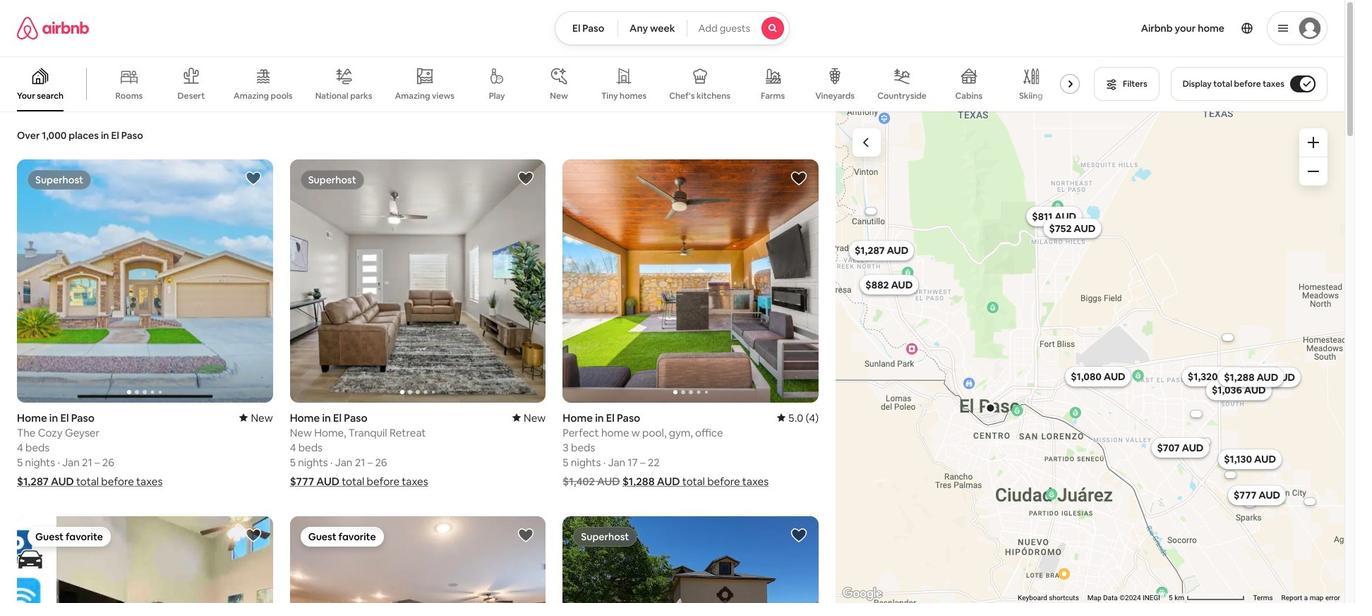 Task type: describe. For each thing, give the bounding box(es) containing it.
zoom in image
[[1308, 137, 1319, 148]]

google map
showing 22 stays. region
[[836, 112, 1345, 604]]

zoom out image
[[1308, 166, 1319, 177]]

the location you searched image
[[985, 402, 996, 414]]



Task type: locate. For each thing, give the bounding box(es) containing it.
new place to stay image
[[240, 411, 273, 425]]

add to wishlist: home in el paso image
[[791, 527, 808, 544]]

add to wishlist: home in el paso image
[[245, 170, 262, 187], [518, 170, 535, 187], [791, 170, 808, 187], [518, 527, 535, 544]]

add to wishlist: home in el paso image for new place to stay icon
[[518, 170, 535, 187]]

new place to stay image
[[513, 411, 546, 425]]

add to wishlist: home in el paso image for new place to stay image
[[245, 170, 262, 187]]

google image
[[839, 585, 886, 604]]

add to wishlist: home in el paso image for 5.0 out of 5 average rating,  4 reviews image
[[791, 170, 808, 187]]

group
[[0, 56, 1086, 112], [17, 160, 273, 403], [290, 160, 546, 403], [563, 160, 819, 403], [17, 516, 273, 604], [290, 516, 546, 604], [563, 516, 819, 604]]

None search field
[[555, 11, 790, 45]]

add to wishlist: condo in el paso image
[[245, 527, 262, 544]]

profile element
[[807, 0, 1328, 56]]

5.0 out of 5 average rating,  4 reviews image
[[777, 411, 819, 425]]



Task type: vqa. For each thing, say whether or not it's contained in the screenshot.
2nd · November 2023 from the bottom of the 4.66 dialog
no



